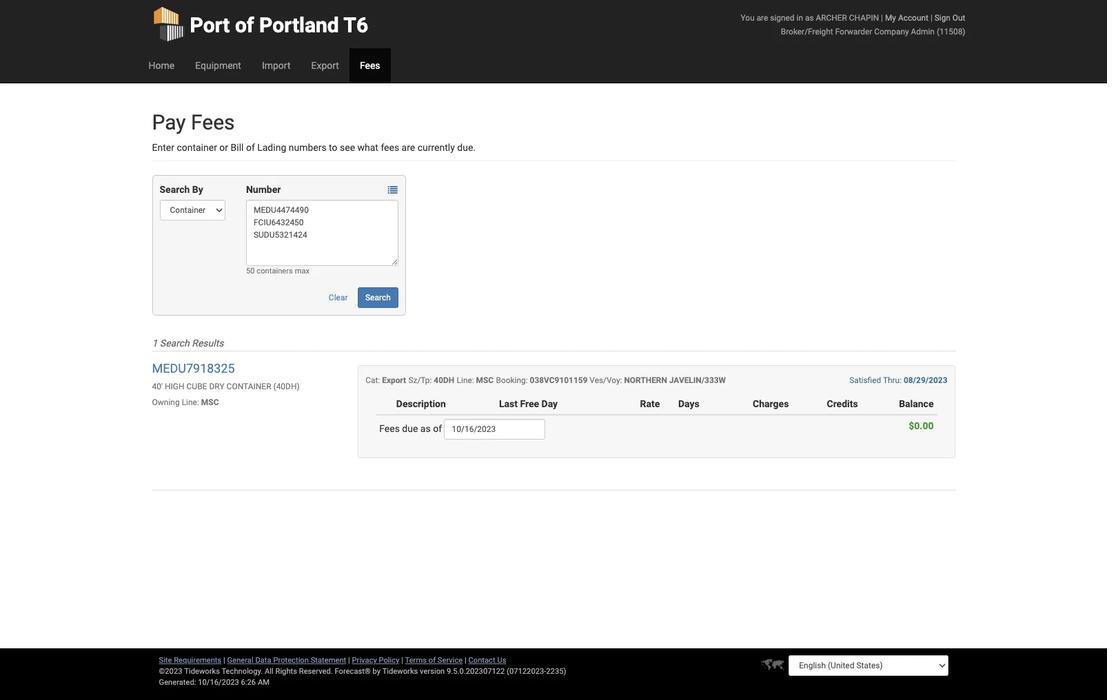 Task type: locate. For each thing, give the bounding box(es) containing it.
$0.00
[[909, 421, 934, 432]]

fees for fees due as of
[[379, 423, 400, 434]]

number
[[246, 184, 281, 195]]

max
[[295, 267, 310, 276]]

cat:
[[366, 376, 380, 385]]

tideworks
[[382, 667, 418, 676]]

t6
[[344, 13, 368, 37]]

see
[[340, 142, 355, 153]]

containers
[[257, 267, 293, 276]]

1
[[152, 338, 157, 349]]

home button
[[138, 48, 185, 83]]

0 vertical spatial search
[[160, 184, 190, 195]]

line: down cube
[[182, 398, 199, 407]]

last
[[499, 398, 518, 410]]

enter container or bill of lading numbers to see what fees are currently due.
[[152, 142, 476, 153]]

08/29/2023
[[904, 376, 948, 385]]

cat: export sz/tp: 40dh line: msc booking: 038vc9101159 ves/voy: northern javelin/333w
[[366, 376, 726, 385]]

are right you
[[757, 13, 768, 23]]

line:
[[457, 376, 474, 385], [182, 398, 199, 407]]

0 vertical spatial fees
[[360, 60, 380, 71]]

export right cat:
[[382, 376, 406, 385]]

clear
[[329, 293, 348, 303]]

1 horizontal spatial are
[[757, 13, 768, 23]]

1 horizontal spatial line:
[[457, 376, 474, 385]]

import
[[262, 60, 291, 71]]

1 vertical spatial fees
[[191, 110, 235, 134]]

line: right 40dh
[[457, 376, 474, 385]]

search right clear 'button'
[[365, 293, 391, 303]]

medu7918325 40' high cube dry container (40dh) owning line: msc
[[152, 361, 300, 407]]

port of portland t6
[[190, 13, 368, 37]]

are right fees
[[402, 142, 415, 153]]

of right the port
[[235, 13, 254, 37]]

0 horizontal spatial are
[[402, 142, 415, 153]]

search right 1
[[160, 338, 189, 349]]

1 vertical spatial line:
[[182, 398, 199, 407]]

forecast®
[[335, 667, 371, 676]]

2 vertical spatial fees
[[379, 423, 400, 434]]

40'
[[152, 382, 163, 391]]

my account link
[[885, 13, 929, 23]]

0 horizontal spatial line:
[[182, 398, 199, 407]]

1 vertical spatial msc
[[201, 398, 219, 407]]

of up version
[[429, 656, 436, 665]]

fees
[[381, 142, 399, 153]]

msc left booking:
[[476, 376, 494, 385]]

as right in
[[805, 13, 814, 23]]

sz/tp:
[[408, 376, 432, 385]]

admin
[[911, 27, 935, 37]]

9.5.0.202307122
[[447, 667, 505, 676]]

fees up or
[[191, 110, 235, 134]]

0 vertical spatial export
[[311, 60, 339, 71]]

fees left due
[[379, 423, 400, 434]]

due.
[[457, 142, 476, 153]]

free
[[520, 398, 539, 410]]

40dh
[[434, 376, 454, 385]]

0 vertical spatial are
[[757, 13, 768, 23]]

search by
[[160, 184, 203, 195]]

privacy policy link
[[352, 656, 400, 665]]

line: inside medu7918325 40' high cube dry container (40dh) owning line: msc
[[182, 398, 199, 407]]

description
[[396, 398, 446, 410]]

generated:
[[159, 678, 196, 687]]

1 horizontal spatial as
[[805, 13, 814, 23]]

as right due
[[420, 423, 431, 434]]

(07122023-
[[507, 667, 546, 676]]

1 search results
[[152, 338, 224, 349]]

fees inside popup button
[[360, 60, 380, 71]]

policy
[[379, 656, 400, 665]]

0 horizontal spatial export
[[311, 60, 339, 71]]

results
[[192, 338, 224, 349]]

1 vertical spatial search
[[365, 293, 391, 303]]

service
[[438, 656, 463, 665]]

(11508)
[[937, 27, 966, 37]]

equipment button
[[185, 48, 252, 83]]

0 vertical spatial msc
[[476, 376, 494, 385]]

|
[[881, 13, 883, 23], [931, 13, 933, 23], [223, 656, 225, 665], [348, 656, 350, 665], [401, 656, 403, 665], [465, 656, 467, 665]]

1 vertical spatial as
[[420, 423, 431, 434]]

booking:
[[496, 376, 528, 385]]

fees down t6
[[360, 60, 380, 71]]

in
[[797, 13, 803, 23]]

msc
[[476, 376, 494, 385], [201, 398, 219, 407]]

reserved.
[[299, 667, 333, 676]]

us
[[497, 656, 506, 665]]

last free day
[[499, 398, 558, 410]]

0 vertical spatial as
[[805, 13, 814, 23]]

show list image
[[388, 186, 398, 195]]

requirements
[[174, 656, 222, 665]]

msc down dry
[[201, 398, 219, 407]]

forwarder
[[835, 27, 872, 37]]

my
[[885, 13, 896, 23]]

1 vertical spatial export
[[382, 376, 406, 385]]

export left fees popup button
[[311, 60, 339, 71]]

charges
[[753, 398, 789, 410]]

contact us link
[[468, 656, 506, 665]]

0 horizontal spatial msc
[[201, 398, 219, 407]]

0 horizontal spatial as
[[420, 423, 431, 434]]

bill
[[231, 142, 244, 153]]

search
[[160, 184, 190, 195], [365, 293, 391, 303], [160, 338, 189, 349]]

| left the general
[[223, 656, 225, 665]]

of right due
[[433, 423, 442, 434]]

days
[[678, 398, 700, 410]]

search left by
[[160, 184, 190, 195]]

of
[[235, 13, 254, 37], [246, 142, 255, 153], [433, 423, 442, 434], [429, 656, 436, 665]]

are
[[757, 13, 768, 23], [402, 142, 415, 153]]

privacy
[[352, 656, 377, 665]]

pay
[[152, 110, 186, 134]]

search inside "button"
[[365, 293, 391, 303]]

2 vertical spatial search
[[160, 338, 189, 349]]

export
[[311, 60, 339, 71], [382, 376, 406, 385]]

what
[[357, 142, 378, 153]]

currently
[[418, 142, 455, 153]]

medu7918325 link
[[152, 361, 235, 376]]

1 horizontal spatial export
[[382, 376, 406, 385]]

None text field
[[444, 419, 546, 440]]



Task type: describe. For each thing, give the bounding box(es) containing it.
export inside dropdown button
[[311, 60, 339, 71]]

to
[[329, 142, 338, 153]]

cube
[[187, 382, 207, 391]]

search for search by
[[160, 184, 190, 195]]

0 vertical spatial line:
[[457, 376, 474, 385]]

terms of service link
[[405, 656, 463, 665]]

of inside site requirements | general data protection statement | privacy policy | terms of service | contact us ©2023 tideworks technology. all rights reserved. forecast® by tideworks version 9.5.0.202307122 (07122023-2235) generated: 10/16/2023 6:26 am
[[429, 656, 436, 665]]

site requirements | general data protection statement | privacy policy | terms of service | contact us ©2023 tideworks technology. all rights reserved. forecast® by tideworks version 9.5.0.202307122 (07122023-2235) generated: 10/16/2023 6:26 am
[[159, 656, 566, 687]]

50 containers max
[[246, 267, 310, 276]]

numbers
[[289, 142, 327, 153]]

you
[[741, 13, 755, 23]]

am
[[258, 678, 270, 687]]

ves/voy:
[[590, 376, 622, 385]]

import button
[[252, 48, 301, 83]]

technology.
[[222, 667, 263, 676]]

fees for fees
[[360, 60, 380, 71]]

contact
[[468, 656, 495, 665]]

northern
[[624, 376, 667, 385]]

(40dh)
[[273, 382, 300, 391]]

general
[[227, 656, 253, 665]]

dry
[[209, 382, 224, 391]]

out
[[953, 13, 966, 23]]

| left sign
[[931, 13, 933, 23]]

| up forecast® on the left bottom
[[348, 656, 350, 665]]

are inside you are signed in as archer chapin | my account | sign out broker/freight forwarder company admin (11508)
[[757, 13, 768, 23]]

terms
[[405, 656, 427, 665]]

6:26
[[241, 678, 256, 687]]

pay fees
[[152, 110, 235, 134]]

©2023 tideworks
[[159, 667, 220, 676]]

10/16/2023
[[198, 678, 239, 687]]

rate
[[640, 398, 660, 410]]

medu7918325
[[152, 361, 235, 376]]

due
[[402, 423, 418, 434]]

archer
[[816, 13, 847, 23]]

balance
[[899, 398, 934, 410]]

statement
[[311, 656, 346, 665]]

1 vertical spatial are
[[402, 142, 415, 153]]

data
[[255, 656, 271, 665]]

signed
[[770, 13, 795, 23]]

credits
[[827, 398, 858, 410]]

you are signed in as archer chapin | my account | sign out broker/freight forwarder company admin (11508)
[[741, 13, 966, 37]]

all
[[265, 667, 274, 676]]

port
[[190, 13, 230, 37]]

account
[[898, 13, 929, 23]]

javelin/333w
[[669, 376, 726, 385]]

owning
[[152, 398, 180, 407]]

container
[[227, 382, 271, 391]]

container
[[177, 142, 217, 153]]

site
[[159, 656, 172, 665]]

as inside you are signed in as archer chapin | my account | sign out broker/freight forwarder company admin (11508)
[[805, 13, 814, 23]]

50
[[246, 267, 255, 276]]

of right bill
[[246, 142, 255, 153]]

| up 9.5.0.202307122
[[465, 656, 467, 665]]

protection
[[273, 656, 309, 665]]

2235)
[[546, 667, 566, 676]]

company
[[874, 27, 909, 37]]

enter
[[152, 142, 174, 153]]

rights
[[275, 667, 297, 676]]

export button
[[301, 48, 349, 83]]

general data protection statement link
[[227, 656, 346, 665]]

chapin
[[849, 13, 879, 23]]

version
[[420, 667, 445, 676]]

satisfied thru: 08/29/2023
[[849, 376, 948, 385]]

msc inside medu7918325 40' high cube dry container (40dh) owning line: msc
[[201, 398, 219, 407]]

thru:
[[883, 376, 902, 385]]

search button
[[358, 287, 398, 308]]

site requirements link
[[159, 656, 222, 665]]

home
[[149, 60, 175, 71]]

fees due as of
[[379, 423, 444, 434]]

satisfied
[[849, 376, 881, 385]]

or
[[219, 142, 228, 153]]

day
[[542, 398, 558, 410]]

| up tideworks
[[401, 656, 403, 665]]

lading
[[257, 142, 286, 153]]

by
[[192, 184, 203, 195]]

038vc9101159
[[530, 376, 588, 385]]

fees button
[[349, 48, 391, 83]]

of inside port of portland t6 link
[[235, 13, 254, 37]]

high
[[165, 382, 184, 391]]

search for search
[[365, 293, 391, 303]]

portland
[[259, 13, 339, 37]]

Number text field
[[246, 200, 398, 266]]

| left my
[[881, 13, 883, 23]]

1 horizontal spatial msc
[[476, 376, 494, 385]]



Task type: vqa. For each thing, say whether or not it's contained in the screenshot.
general,
no



